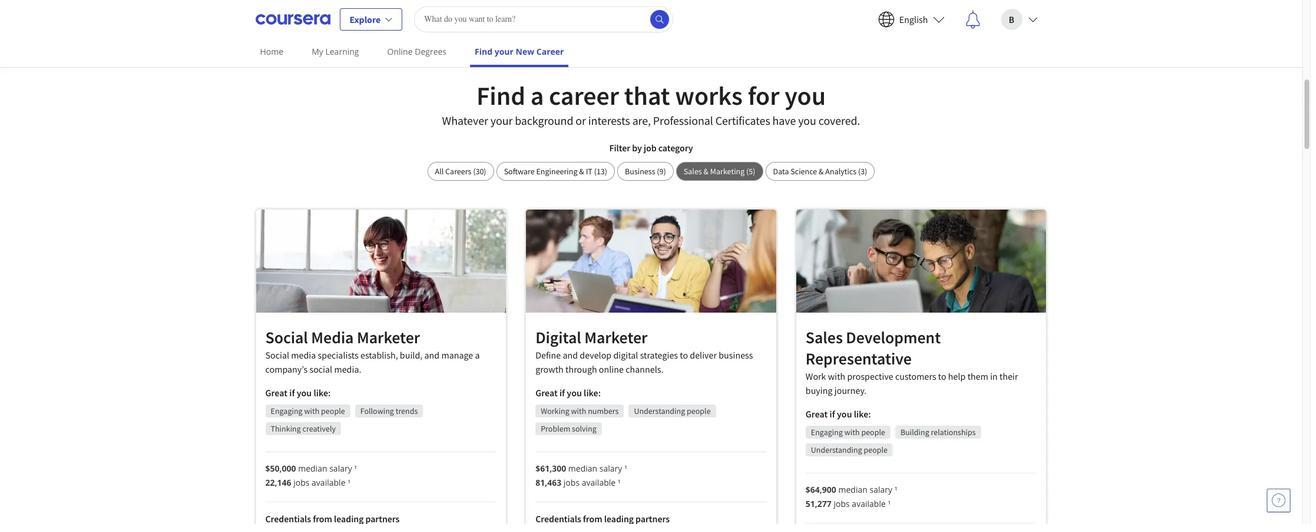 Task type: vqa. For each thing, say whether or not it's contained in the screenshot.
SPECIALISTS
yes



Task type: locate. For each thing, give the bounding box(es) containing it.
available inside $50,000 median salary ¹ 22,146 jobs available ¹
[[312, 477, 346, 488]]

0 vertical spatial engaging
[[271, 406, 303, 416]]

you up working with numbers
[[567, 387, 582, 399]]

1 vertical spatial a
[[475, 349, 480, 361]]

you down journey.
[[837, 408, 853, 420]]

great for digital
[[536, 387, 558, 399]]

your inside "find your new career" link
[[495, 46, 514, 57]]

0 horizontal spatial great
[[265, 387, 288, 399]]

working
[[541, 406, 570, 417]]

your left new
[[495, 46, 514, 57]]

marketer up the digital
[[585, 327, 648, 348]]

following trends
[[360, 406, 418, 416]]

available right 81,463
[[582, 477, 616, 489]]

3 & from the left
[[819, 166, 824, 177]]

you right the have
[[799, 113, 817, 128]]

with for sales development representative
[[845, 427, 860, 438]]

great down buying
[[806, 408, 828, 420]]

0 vertical spatial to
[[680, 350, 688, 361]]

1 social from the top
[[265, 327, 308, 348]]

engaging for sales development representative
[[811, 427, 843, 438]]

0 horizontal spatial sales
[[684, 166, 702, 177]]

1 horizontal spatial sales
[[806, 327, 843, 348]]

like: up numbers
[[584, 387, 601, 399]]

understanding people up the $64,900 median salary ¹ 51,277 jobs available ¹
[[811, 445, 888, 456]]

2 horizontal spatial if
[[830, 408, 836, 420]]

(5)
[[747, 166, 756, 177]]

a inside social media marketer social media specialists establish, build, and manage a company's social media.
[[475, 349, 480, 361]]

median for define
[[569, 463, 598, 474]]

if for digital
[[560, 387, 565, 399]]

to inside digital marketer define and develop digital strategies to deliver business growth through online channels.
[[680, 350, 688, 361]]

0 vertical spatial sales
[[684, 166, 702, 177]]

median right $50,000
[[298, 463, 327, 474]]

journey.
[[835, 385, 867, 397]]

2 horizontal spatial available
[[852, 499, 886, 510]]

0 horizontal spatial available
[[312, 477, 346, 488]]

and inside social media marketer social media specialists establish, build, and manage a company's social media.
[[425, 349, 440, 361]]

sales
[[684, 166, 702, 177], [806, 327, 843, 348]]

thinking
[[271, 423, 301, 434]]

1 vertical spatial find
[[477, 80, 526, 112]]

salary inside $50,000 median salary ¹ 22,146 jobs available ¹
[[330, 463, 352, 474]]

1 horizontal spatial if
[[560, 387, 565, 399]]

salary inside $61,300 median salary ¹ 81,463 jobs available ¹
[[600, 463, 623, 474]]

2 horizontal spatial median
[[839, 484, 868, 496]]

your
[[495, 46, 514, 57], [491, 113, 513, 128]]

sales development representative image
[[797, 210, 1047, 313]]

1 vertical spatial to
[[939, 371, 947, 383]]

and inside digital marketer define and develop digital strategies to deliver business growth through online channels.
[[563, 350, 578, 361]]

0 horizontal spatial median
[[298, 463, 327, 474]]

build,
[[400, 349, 423, 361]]

sales for development
[[806, 327, 843, 348]]

marketing
[[711, 166, 745, 177]]

0 horizontal spatial if
[[290, 387, 295, 399]]

marketer up establish,
[[357, 327, 420, 348]]

& inside button
[[580, 166, 585, 177]]

solving
[[572, 424, 597, 434]]

sales inside button
[[684, 166, 702, 177]]

1 horizontal spatial &
[[704, 166, 709, 177]]

and up through
[[563, 350, 578, 361]]

sales inside sales development representative work with prospective customers to help them in their buying journey.
[[806, 327, 843, 348]]

available right 22,146
[[312, 477, 346, 488]]

0 horizontal spatial great if you like:
[[265, 387, 331, 399]]

1 vertical spatial engaging
[[811, 427, 843, 438]]

your right whatever on the left top of page
[[491, 113, 513, 128]]

81,463
[[536, 477, 562, 489]]

sales down 'category'
[[684, 166, 702, 177]]

None search field
[[414, 6, 674, 32]]

to for development
[[939, 371, 947, 383]]

people up creatively
[[321, 406, 345, 416]]

2 horizontal spatial great
[[806, 408, 828, 420]]

available inside $61,300 median salary ¹ 81,463 jobs available ¹
[[582, 477, 616, 489]]

1 horizontal spatial available
[[582, 477, 616, 489]]

buying
[[806, 385, 833, 397]]

if down company's
[[290, 387, 295, 399]]

jobs
[[294, 477, 310, 488], [564, 477, 580, 489], [834, 499, 850, 510]]

0 horizontal spatial salary
[[330, 463, 352, 474]]

understanding down "channels."
[[634, 406, 686, 417]]

available inside the $64,900 median salary ¹ 51,277 jobs available ¹
[[852, 499, 886, 510]]

filter
[[610, 142, 631, 154]]

problem solving
[[541, 424, 597, 434]]

1 horizontal spatial to
[[939, 371, 947, 383]]

median inside $61,300 median salary ¹ 81,463 jobs available ¹
[[569, 463, 598, 474]]

building
[[901, 427, 930, 438]]

growth
[[536, 364, 564, 375]]

1 & from the left
[[580, 166, 585, 177]]

engaging with people for sales development representative
[[811, 427, 886, 438]]

english button
[[869, 0, 954, 38]]

& right science on the top right of page
[[819, 166, 824, 177]]

great if you like: down company's
[[265, 387, 331, 399]]

0 vertical spatial understanding
[[634, 406, 686, 417]]

1 vertical spatial sales
[[806, 327, 843, 348]]

through
[[566, 364, 597, 375]]

by
[[632, 142, 642, 154]]

engineering
[[537, 166, 578, 177]]

2 horizontal spatial great if you like:
[[806, 408, 871, 420]]

with
[[828, 371, 846, 383], [304, 406, 320, 416], [571, 406, 587, 417], [845, 427, 860, 438]]

find inside find a career that works for you whatever your background or interests are, professional certificates have you covered.
[[477, 80, 526, 112]]

marketer
[[357, 327, 420, 348], [585, 327, 648, 348]]

people up the $64,900 median salary ¹ 51,277 jobs available ¹
[[864, 445, 888, 456]]

to
[[680, 350, 688, 361], [939, 371, 947, 383]]

if down buying
[[830, 408, 836, 420]]

all careers (30)
[[435, 166, 487, 177]]

understanding up $64,900
[[811, 445, 863, 456]]

great if you like: up working with numbers
[[536, 387, 601, 399]]

All Careers (30) button
[[428, 162, 494, 181]]

engaging with people
[[271, 406, 345, 416], [811, 427, 886, 438]]

0 horizontal spatial like:
[[314, 387, 331, 399]]

1 vertical spatial your
[[491, 113, 513, 128]]

a up background on the left top of page
[[531, 80, 544, 112]]

development
[[847, 327, 941, 348]]

median right $61,300
[[569, 463, 598, 474]]

0 horizontal spatial &
[[580, 166, 585, 177]]

your inside find a career that works for you whatever your background or interests are, professional certificates have you covered.
[[491, 113, 513, 128]]

jobs for define
[[564, 477, 580, 489]]

salary inside the $64,900 median salary ¹ 51,277 jobs available ¹
[[870, 484, 893, 496]]

& for software engineering & it (13)
[[580, 166, 585, 177]]

to for marketer
[[680, 350, 688, 361]]

channels.
[[626, 364, 664, 375]]

0 vertical spatial social
[[265, 327, 308, 348]]

Software Engineering & IT (13) button
[[497, 162, 615, 181]]

median inside $50,000 median salary ¹ 22,146 jobs available ¹
[[298, 463, 327, 474]]

sales for &
[[684, 166, 702, 177]]

engaging up thinking
[[271, 406, 303, 416]]

& left marketing
[[704, 166, 709, 177]]

you for digital marketer
[[567, 387, 582, 399]]

are,
[[633, 113, 651, 128]]

jobs inside $61,300 median salary ¹ 81,463 jobs available ¹
[[564, 477, 580, 489]]

find your new career
[[475, 46, 564, 57]]

1 vertical spatial understanding
[[811, 445, 863, 456]]

explore button
[[340, 8, 403, 30]]

like: down journey.
[[854, 408, 871, 420]]

degrees
[[415, 46, 447, 57]]

1 vertical spatial engaging with people
[[811, 427, 886, 438]]

0 vertical spatial engaging with people
[[271, 406, 345, 416]]

0 vertical spatial find
[[475, 46, 493, 57]]

jobs right 51,277
[[834, 499, 850, 510]]

2 horizontal spatial &
[[819, 166, 824, 177]]

salary
[[330, 463, 352, 474], [600, 463, 623, 474], [870, 484, 893, 496]]

find
[[475, 46, 493, 57], [477, 80, 526, 112]]

1 horizontal spatial marketer
[[585, 327, 648, 348]]

media
[[311, 327, 354, 348]]

engaging down buying
[[811, 427, 843, 438]]

for
[[748, 80, 780, 112]]

0 horizontal spatial jobs
[[294, 477, 310, 488]]

or
[[576, 113, 586, 128]]

trends
[[396, 406, 418, 416]]

it
[[586, 166, 593, 177]]

social up media
[[265, 327, 308, 348]]

option group
[[428, 162, 875, 181]]

median
[[298, 463, 327, 474], [569, 463, 598, 474], [839, 484, 868, 496]]

with up creatively
[[304, 406, 320, 416]]

1 horizontal spatial and
[[563, 350, 578, 361]]

$61,300
[[536, 463, 566, 474]]

What do you want to learn? text field
[[414, 6, 674, 32]]

with for social media marketer
[[304, 406, 320, 416]]

engaging with people for social media marketer
[[271, 406, 345, 416]]

1 horizontal spatial great
[[536, 387, 558, 399]]

find left new
[[475, 46, 493, 57]]

with down journey.
[[845, 427, 860, 438]]

strategies
[[640, 350, 678, 361]]

1 horizontal spatial salary
[[600, 463, 623, 474]]

a
[[531, 80, 544, 112], [475, 349, 480, 361]]

1 horizontal spatial median
[[569, 463, 598, 474]]

you for sales development representative
[[837, 408, 853, 420]]

$50,000 median salary ¹ 22,146 jobs available ¹
[[265, 463, 357, 488]]

help
[[949, 371, 966, 383]]

my learning
[[312, 46, 359, 57]]

&
[[580, 166, 585, 177], [704, 166, 709, 177], [819, 166, 824, 177]]

understanding
[[634, 406, 686, 417], [811, 445, 863, 456]]

like: down social
[[314, 387, 331, 399]]

0 horizontal spatial a
[[475, 349, 480, 361]]

with up solving
[[571, 406, 587, 417]]

data science & analytics (3)
[[774, 166, 868, 177]]

sales up "work"
[[806, 327, 843, 348]]

1 horizontal spatial engaging with people
[[811, 427, 886, 438]]

1 horizontal spatial great if you like:
[[536, 387, 601, 399]]

social up company's
[[265, 349, 289, 361]]

company's
[[265, 363, 308, 375]]

great up working
[[536, 387, 558, 399]]

deliver
[[690, 350, 717, 361]]

option group containing all careers (30)
[[428, 162, 875, 181]]

in
[[991, 371, 998, 383]]

understanding people down "channels."
[[634, 406, 711, 417]]

0 horizontal spatial to
[[680, 350, 688, 361]]

to left the help
[[939, 371, 947, 383]]

find up whatever on the left top of page
[[477, 80, 526, 112]]

jobs inside $50,000 median salary ¹ 22,146 jobs available ¹
[[294, 477, 310, 488]]

2 horizontal spatial salary
[[870, 484, 893, 496]]

jobs right 81,463
[[564, 477, 580, 489]]

(13)
[[594, 166, 608, 177]]

media
[[291, 349, 316, 361]]

median inside the $64,900 median salary ¹ 51,277 jobs available ¹
[[839, 484, 868, 496]]

0 horizontal spatial engaging
[[271, 406, 303, 416]]

jobs right 22,146
[[294, 477, 310, 488]]

available right 51,277
[[852, 499, 886, 510]]

great if you like:
[[265, 387, 331, 399], [536, 387, 601, 399], [806, 408, 871, 420]]

a right manage
[[475, 349, 480, 361]]

1 horizontal spatial a
[[531, 80, 544, 112]]

to left deliver
[[680, 350, 688, 361]]

great down company's
[[265, 387, 288, 399]]

with inside sales development representative work with prospective customers to help them in their buying journey.
[[828, 371, 846, 383]]

Data Science & Analytics (3) button
[[766, 162, 875, 181]]

1 horizontal spatial jobs
[[564, 477, 580, 489]]

salary for define
[[600, 463, 623, 474]]

to inside sales development representative work with prospective customers to help them in their buying journey.
[[939, 371, 947, 383]]

engaging with people up thinking creatively
[[271, 406, 345, 416]]

(9)
[[657, 166, 666, 177]]

0 vertical spatial your
[[495, 46, 514, 57]]

1 vertical spatial social
[[265, 349, 289, 361]]

0 vertical spatial understanding people
[[634, 406, 711, 417]]

you down social
[[297, 387, 312, 399]]

following
[[360, 406, 394, 416]]

0 horizontal spatial marketer
[[357, 327, 420, 348]]

0 horizontal spatial understanding people
[[634, 406, 711, 417]]

0 horizontal spatial and
[[425, 349, 440, 361]]

if up working
[[560, 387, 565, 399]]

engaging
[[271, 406, 303, 416], [811, 427, 843, 438]]

0 vertical spatial a
[[531, 80, 544, 112]]

1 horizontal spatial like:
[[584, 387, 601, 399]]

digital
[[536, 327, 582, 348]]

& left the it
[[580, 166, 585, 177]]

find inside "find your new career" link
[[475, 46, 493, 57]]

engaging with people down journey.
[[811, 427, 886, 438]]

great if you like: down journey.
[[806, 408, 871, 420]]

with up journey.
[[828, 371, 846, 383]]

and right build,
[[425, 349, 440, 361]]

a inside find a career that works for you whatever your background or interests are, professional certificates have you covered.
[[531, 80, 544, 112]]

median right $64,900
[[839, 484, 868, 496]]

1 horizontal spatial understanding people
[[811, 445, 888, 456]]

prospective
[[848, 371, 894, 383]]

2 horizontal spatial jobs
[[834, 499, 850, 510]]

1 horizontal spatial engaging
[[811, 427, 843, 438]]

0 horizontal spatial engaging with people
[[271, 406, 345, 416]]



Task type: describe. For each thing, give the bounding box(es) containing it.
creatively
[[303, 423, 336, 434]]

english
[[900, 13, 929, 25]]

$64,900
[[806, 484, 837, 496]]

coursera image
[[255, 10, 330, 29]]

career
[[537, 46, 564, 57]]

like: for marketer
[[584, 387, 601, 399]]

professional
[[653, 113, 714, 128]]

22,146
[[265, 477, 291, 488]]

social media marketer image
[[256, 210, 506, 313]]

social media marketer social media specialists establish, build, and manage a company's social media.
[[265, 327, 480, 375]]

careers
[[446, 166, 472, 177]]

building relationships
[[901, 427, 976, 438]]

learning
[[326, 46, 359, 57]]

people left building
[[862, 427, 886, 438]]

problem
[[541, 424, 571, 434]]

career
[[549, 80, 619, 112]]

great for social
[[265, 387, 288, 399]]

salary for marketer
[[330, 463, 352, 474]]

digital marketer image
[[526, 210, 777, 313]]

1 horizontal spatial understanding
[[811, 445, 863, 456]]

establish,
[[361, 349, 398, 361]]

whatever
[[442, 113, 488, 128]]

Business (9) button
[[618, 162, 674, 181]]

home link
[[255, 38, 288, 65]]

online
[[599, 364, 624, 375]]

online degrees link
[[383, 38, 451, 65]]

people down deliver
[[687, 406, 711, 417]]

available for define
[[582, 477, 616, 489]]

relationships
[[931, 427, 976, 438]]

business (9)
[[625, 166, 666, 177]]

my
[[312, 46, 323, 57]]

& for data science & analytics (3)
[[819, 166, 824, 177]]

find a career that works for you whatever your background or interests are, professional certificates have you covered.
[[442, 80, 861, 128]]

find for your
[[475, 46, 493, 57]]

digital
[[614, 350, 639, 361]]

find your new career link
[[470, 38, 569, 67]]

you for social media marketer
[[297, 387, 312, 399]]

b
[[1009, 13, 1015, 25]]

great if you like: for digital
[[536, 387, 601, 399]]

engaging for social media marketer
[[271, 406, 303, 416]]

b button
[[992, 0, 1048, 38]]

media.
[[334, 363, 362, 375]]

specialists
[[318, 349, 359, 361]]

them
[[968, 371, 989, 383]]

filter by job category
[[610, 142, 693, 154]]

(3)
[[859, 166, 868, 177]]

median for marketer
[[298, 463, 327, 474]]

social
[[310, 363, 333, 375]]

that
[[625, 80, 670, 112]]

digital marketer define and develop digital strategies to deliver business growth through online channels.
[[536, 327, 753, 375]]

find for a
[[477, 80, 526, 112]]

works
[[676, 80, 743, 112]]

Sales & Marketing (5) button
[[676, 162, 764, 181]]

you up the have
[[785, 80, 826, 112]]

online degrees
[[388, 46, 447, 57]]

jobs for marketer
[[294, 477, 310, 488]]

like: for media
[[314, 387, 331, 399]]

thinking creatively
[[271, 423, 336, 434]]

certificates
[[716, 113, 771, 128]]

interests
[[589, 113, 630, 128]]

software engineering & it (13)
[[504, 166, 608, 177]]

sales development representative work with prospective customers to help them in their buying journey.
[[806, 327, 1019, 397]]

marketer inside digital marketer define and develop digital strategies to deliver business growth through online channels.
[[585, 327, 648, 348]]

$61,300 median salary ¹ 81,463 jobs available ¹
[[536, 463, 628, 489]]

explore
[[350, 13, 381, 25]]

jobs inside the $64,900 median salary ¹ 51,277 jobs available ¹
[[834, 499, 850, 510]]

background
[[515, 113, 574, 128]]

with for digital marketer
[[571, 406, 587, 417]]

2 social from the top
[[265, 349, 289, 361]]

data
[[774, 166, 789, 177]]

marketer inside social media marketer social media specialists establish, build, and manage a company's social media.
[[357, 327, 420, 348]]

develop
[[580, 350, 612, 361]]

all
[[435, 166, 444, 177]]

job
[[644, 142, 657, 154]]

analytics
[[826, 166, 857, 177]]

software
[[504, 166, 535, 177]]

numbers
[[588, 406, 619, 417]]

2 & from the left
[[704, 166, 709, 177]]

$64,900 median salary ¹ 51,277 jobs available ¹
[[806, 484, 898, 510]]

available for marketer
[[312, 477, 346, 488]]

home
[[260, 46, 284, 57]]

representative
[[806, 348, 912, 370]]

customers
[[896, 371, 937, 383]]

work
[[806, 371, 827, 383]]

working with numbers
[[541, 406, 619, 417]]

my learning link
[[307, 38, 364, 65]]

have
[[773, 113, 796, 128]]

1 vertical spatial understanding people
[[811, 445, 888, 456]]

2 horizontal spatial like:
[[854, 408, 871, 420]]

business
[[625, 166, 656, 177]]

category
[[659, 142, 693, 154]]

define
[[536, 350, 561, 361]]

great if you like: for social
[[265, 387, 331, 399]]

help center image
[[1272, 494, 1287, 508]]

(30)
[[473, 166, 487, 177]]

if for social
[[290, 387, 295, 399]]

0 horizontal spatial understanding
[[634, 406, 686, 417]]

business
[[719, 350, 753, 361]]

covered.
[[819, 113, 861, 128]]

new
[[516, 46, 535, 57]]

$50,000
[[265, 463, 296, 474]]



